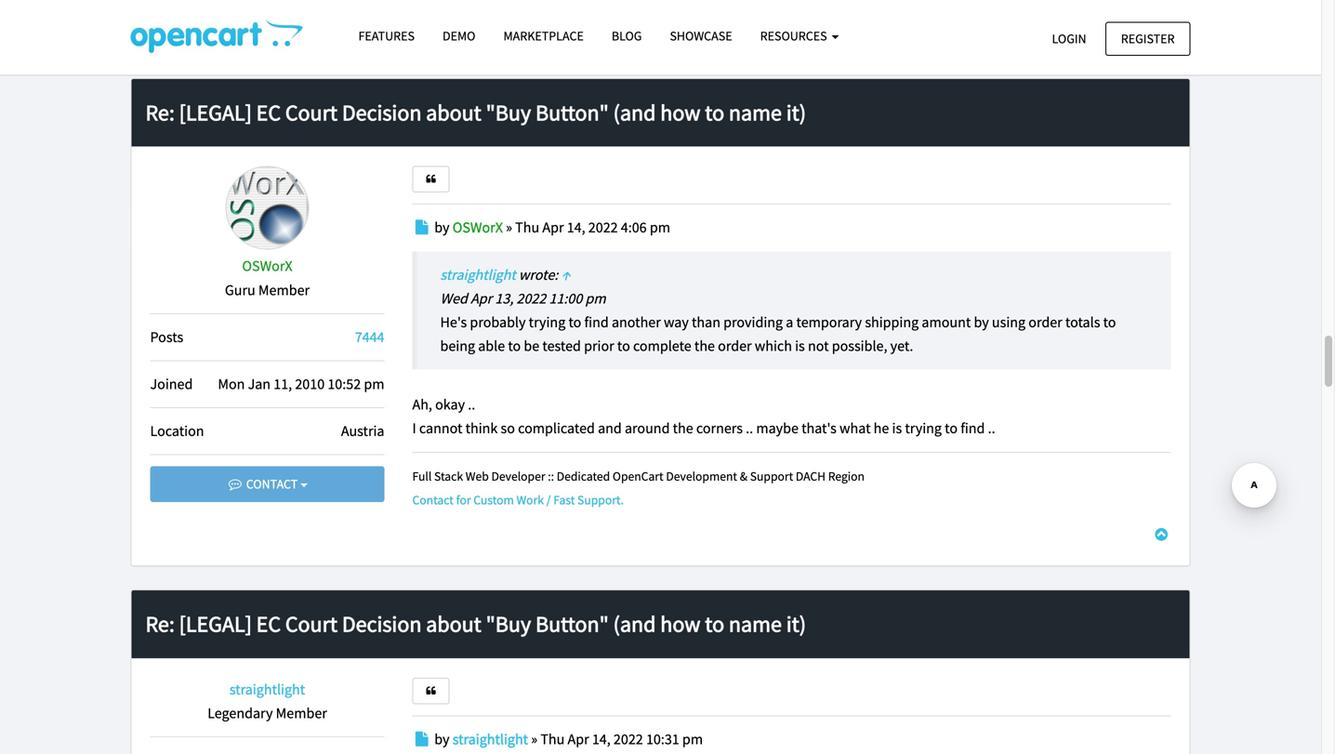 Task type: describe. For each thing, give the bounding box(es) containing it.
about for second re: [legal] ec court decision about "buy button" (and how to name it) link
[[426, 610, 482, 638]]

being
[[440, 337, 475, 355]]

1 re: [legal] ec court decision about "buy button" (and how to name it) from the top
[[146, 98, 807, 126]]

complicated
[[518, 419, 595, 438]]

0 horizontal spatial ..
[[468, 395, 476, 414]]

register link
[[1106, 22, 1191, 56]]

login
[[1053, 30, 1087, 47]]

0 vertical spatial order
[[1029, 313, 1063, 332]]

think
[[466, 419, 498, 438]]

around
[[625, 419, 670, 438]]

features
[[359, 27, 415, 44]]

support
[[750, 468, 794, 484]]

is inside straightlight wrote: ↑ wed apr 13, 2022 11:00 pm he's probably trying to find another way than providing a temporary shipping amount by using order totals to being able to be tested prior to complete the order which is not possible, yet.
[[795, 337, 805, 355]]

contact inside popup button
[[244, 476, 301, 493]]

and
[[598, 419, 622, 438]]

showcase
[[670, 27, 733, 44]]

7444 link
[[355, 328, 385, 346]]

using
[[992, 313, 1026, 332]]

decision for 2nd re: [legal] ec court decision about "buy button" (and how to name it) link from the bottom of the page
[[342, 98, 422, 126]]

marketplace
[[504, 27, 584, 44]]

10:31
[[646, 730, 680, 749]]

10:52
[[328, 375, 361, 393]]

user avatar image
[[226, 166, 309, 250]]

trying inside straightlight wrote: ↑ wed apr 13, 2022 11:00 pm he's probably trying to find another way than providing a temporary shipping amount by using order totals to being able to be tested prior to complete the order which is not possible, yet.
[[529, 313, 566, 332]]

top image
[[1153, 527, 1172, 542]]

a
[[786, 313, 794, 332]]

apr for straightlight
[[568, 730, 589, 749]]

amount
[[922, 313, 971, 332]]

::
[[548, 468, 554, 484]]

development
[[666, 468, 738, 484]]

register
[[1122, 30, 1175, 47]]

blog
[[612, 27, 642, 44]]

work
[[517, 492, 544, 508]]

trying inside ah, okay .. i cannot think so complicated and around the corners .. maybe that's what he is trying to find ..
[[905, 419, 942, 438]]

that's
[[802, 419, 837, 438]]

1 (and from the top
[[614, 98, 656, 126]]

support.
[[578, 492, 624, 508]]

contact for custom work / fast support. link
[[413, 492, 624, 508]]

features link
[[345, 20, 429, 52]]

re: for second re: [legal] ec court decision about "buy button" (and how to name it) link
[[146, 610, 175, 638]]

he's
[[440, 313, 467, 332]]

osworx inside osworx guru member
[[242, 257, 293, 276]]

he
[[874, 419, 890, 438]]

1 vertical spatial straightlight link
[[230, 680, 305, 699]]

1 vertical spatial order
[[718, 337, 752, 355]]

2 re: [legal] ec court decision about "buy button" (and how to name it) from the top
[[146, 610, 807, 638]]

top image
[[1153, 16, 1172, 30]]

14, for 4:06
[[567, 218, 586, 237]]

by osworx » thu apr 14, 2022 4:06 pm
[[435, 218, 671, 237]]

"buy for second re: [legal] ec court decision about "buy button" (and how to name it) link
[[486, 610, 531, 638]]

2 it) from the top
[[787, 610, 807, 638]]

so
[[501, 419, 515, 438]]

wed
[[440, 289, 468, 308]]

how for second re: [legal] ec court decision about "buy button" (and how to name it) link
[[661, 610, 701, 638]]

straightlight for wrote:
[[440, 265, 516, 284]]

2 name from the top
[[729, 610, 782, 638]]

straightlight legendary member
[[208, 680, 327, 723]]

2022 for 10:31
[[614, 730, 643, 749]]

by for by straightlight » thu apr 14, 2022 10:31 pm
[[435, 730, 450, 749]]

contact inside full stack web developer :: dedicated opencart development & support dach region contact for custom work / fast support.
[[413, 492, 454, 508]]

0 vertical spatial osworx link
[[453, 218, 503, 237]]

demo
[[443, 27, 476, 44]]

↑ link
[[562, 265, 571, 284]]

by inside straightlight wrote: ↑ wed apr 13, 2022 11:00 pm he's probably trying to find another way than providing a temporary shipping amount by using order totals to being able to be tested prior to complete the order which is not possible, yet.
[[974, 313, 990, 332]]

how for 2nd re: [legal] ec court decision about "buy button" (and how to name it) link from the bottom of the page
[[661, 98, 701, 126]]

probably
[[470, 313, 526, 332]]

2 vertical spatial straightlight
[[453, 730, 528, 749]]

austria
[[341, 422, 385, 441]]

shipping
[[865, 313, 919, 332]]

1 it) from the top
[[787, 98, 807, 126]]

the inside straightlight wrote: ↑ wed apr 13, 2022 11:00 pm he's probably trying to find another way than providing a temporary shipping amount by using order totals to being able to be tested prior to complete the order which is not possible, yet.
[[695, 337, 715, 355]]

joined
[[150, 375, 193, 393]]

posts
[[150, 328, 183, 346]]

2010
[[295, 375, 325, 393]]

» for osworx
[[506, 218, 513, 237]]

okay
[[435, 395, 465, 414]]

jan
[[248, 375, 271, 393]]

1 ec from the top
[[256, 98, 281, 126]]

location
[[150, 422, 204, 441]]

pm for by osworx » thu apr 14, 2022 4:06 pm
[[650, 218, 671, 237]]

fast
[[554, 492, 575, 508]]

2 vertical spatial straightlight link
[[453, 730, 528, 749]]

find inside straightlight wrote: ↑ wed apr 13, 2022 11:00 pm he's probably trying to find another way than providing a temporary shipping amount by using order totals to being able to be tested prior to complete the order which is not possible, yet.
[[585, 313, 609, 332]]

blog link
[[598, 20, 656, 52]]

to inside ah, okay .. i cannot think so complicated and around the corners .. maybe that's what he is trying to find ..
[[945, 419, 958, 438]]

developer
[[492, 468, 546, 484]]

opencart
[[613, 468, 664, 484]]

i
[[413, 419, 416, 438]]

able
[[478, 337, 505, 355]]

&
[[740, 468, 748, 484]]

11,
[[274, 375, 292, 393]]

tested
[[543, 337, 581, 355]]

be
[[524, 337, 540, 355]]

pm right 10:52
[[364, 375, 385, 393]]

providing
[[724, 313, 783, 332]]

"buy for 2nd re: [legal] ec court decision about "buy button" (and how to name it) link from the bottom of the page
[[486, 98, 531, 126]]

resources
[[761, 27, 830, 44]]

by straightlight » thu apr 14, 2022 10:31 pm
[[435, 730, 703, 749]]

possible,
[[832, 337, 888, 355]]

13,
[[495, 289, 514, 308]]

2 horizontal spatial ..
[[989, 419, 996, 438]]

re: for 2nd re: [legal] ec court decision about "buy button" (and how to name it) link from the bottom of the page
[[146, 98, 175, 126]]

dach
[[796, 468, 826, 484]]

thu for thu apr 14, 2022 4:06 pm
[[516, 218, 540, 237]]

ah,
[[413, 395, 432, 414]]

another
[[612, 313, 661, 332]]

mon
[[218, 375, 245, 393]]

commenting o image
[[227, 478, 244, 491]]

yet.
[[891, 337, 914, 355]]



Task type: locate. For each thing, give the bounding box(es) containing it.
pm
[[650, 218, 671, 237], [586, 289, 606, 308], [364, 375, 385, 393], [683, 730, 703, 749]]

trying
[[529, 313, 566, 332], [905, 419, 942, 438]]

to
[[705, 98, 725, 126], [569, 313, 582, 332], [1104, 313, 1117, 332], [508, 337, 521, 355], [618, 337, 630, 355], [945, 419, 958, 438], [705, 610, 725, 638]]

0 vertical spatial by
[[435, 218, 450, 237]]

court for second re: [legal] ec court decision about "buy button" (and how to name it) link
[[285, 610, 338, 638]]

0 vertical spatial "buy
[[486, 98, 531, 126]]

0 vertical spatial reply with quote image
[[425, 174, 438, 184]]

corners
[[697, 419, 743, 438]]

2 vertical spatial by
[[435, 730, 450, 749]]

ah, okay .. i cannot think so complicated and around the corners .. maybe that's what he is trying to find ..
[[413, 395, 996, 438]]

4:06
[[621, 218, 647, 237]]

0 vertical spatial court
[[285, 98, 338, 126]]

2022 for 4:06
[[589, 218, 618, 237]]

2 decision from the top
[[342, 610, 422, 638]]

pm right 4:06
[[650, 218, 671, 237]]

ec
[[256, 98, 281, 126], [256, 610, 281, 638]]

14, for 10:31
[[592, 730, 611, 749]]

region
[[829, 468, 865, 484]]

0 vertical spatial find
[[585, 313, 609, 332]]

0 vertical spatial name
[[729, 98, 782, 126]]

straightlight
[[440, 265, 516, 284], [230, 680, 305, 699], [453, 730, 528, 749]]

decision
[[342, 98, 422, 126], [342, 610, 422, 638]]

0 vertical spatial decision
[[342, 98, 422, 126]]

2 ec from the top
[[256, 610, 281, 638]]

the down than
[[695, 337, 715, 355]]

1 [legal] from the top
[[179, 98, 252, 126]]

button"
[[536, 98, 609, 126], [536, 610, 609, 638]]

0 vertical spatial trying
[[529, 313, 566, 332]]

thu
[[516, 218, 540, 237], [541, 730, 565, 749]]

demo link
[[429, 20, 490, 52]]

0 vertical spatial »
[[506, 218, 513, 237]]

↑
[[562, 265, 571, 284]]

1 about from the top
[[426, 98, 482, 126]]

1 reply with quote image from the top
[[425, 174, 438, 184]]

decision for second re: [legal] ec court decision about "buy button" (and how to name it) link
[[342, 610, 422, 638]]

2 how from the top
[[661, 610, 701, 638]]

1 vertical spatial straightlight
[[230, 680, 305, 699]]

osworx up guru
[[242, 257, 293, 276]]

1 vertical spatial ec
[[256, 610, 281, 638]]

complete
[[633, 337, 692, 355]]

osworx guru member
[[225, 257, 310, 299]]

2022
[[589, 218, 618, 237], [517, 289, 546, 308], [614, 730, 643, 749]]

post image for by straightlight » thu apr 14, 2022 10:31 pm
[[413, 732, 432, 747]]

1 horizontal spatial osworx
[[453, 218, 503, 237]]

1 horizontal spatial is
[[893, 419, 902, 438]]

1 horizontal spatial apr
[[543, 218, 564, 237]]

0 vertical spatial thu
[[516, 218, 540, 237]]

maybe
[[757, 419, 799, 438]]

0 horizontal spatial find
[[585, 313, 609, 332]]

2022 inside straightlight wrote: ↑ wed apr 13, 2022 11:00 pm he's probably trying to find another way than providing a temporary shipping amount by using order totals to being able to be tested prior to complete the order which is not possible, yet.
[[517, 289, 546, 308]]

find inside ah, okay .. i cannot think so complicated and around the corners .. maybe that's what he is trying to find ..
[[961, 419, 986, 438]]

14, up ↑ link
[[567, 218, 586, 237]]

what
[[840, 419, 871, 438]]

member for osworx
[[259, 281, 310, 299]]

2 about from the top
[[426, 610, 482, 638]]

1 re: from the top
[[146, 98, 175, 126]]

apr inside straightlight wrote: ↑ wed apr 13, 2022 11:00 pm he's probably trying to find another way than providing a temporary shipping amount by using order totals to being able to be tested prior to complete the order which is not possible, yet.
[[471, 289, 492, 308]]

1 vertical spatial name
[[729, 610, 782, 638]]

post image for by osworx » thu apr 14, 2022 4:06 pm
[[413, 220, 432, 235]]

2022 down wrote:
[[517, 289, 546, 308]]

2 re: [legal] ec court decision about "buy button" (and how to name it) link from the top
[[146, 610, 807, 638]]

1 horizontal spatial trying
[[905, 419, 942, 438]]

trying up tested
[[529, 313, 566, 332]]

thu for thu apr 14, 2022 10:31 pm
[[541, 730, 565, 749]]

post image
[[413, 220, 432, 235], [413, 732, 432, 747]]

is left not
[[795, 337, 805, 355]]

1 vertical spatial "buy
[[486, 610, 531, 638]]

order right "using"
[[1029, 313, 1063, 332]]

apr for wrote:
[[471, 289, 492, 308]]

showcase link
[[656, 20, 747, 52]]

trying right the he
[[905, 419, 942, 438]]

0 horizontal spatial apr
[[471, 289, 492, 308]]

guru
[[225, 281, 256, 299]]

2 button" from the top
[[536, 610, 609, 638]]

osworx up wed
[[453, 218, 503, 237]]

contact button
[[150, 467, 385, 502]]

straightlight inside straightlight legendary member
[[230, 680, 305, 699]]

0 horizontal spatial osworx link
[[242, 257, 293, 276]]

the right around
[[673, 419, 694, 438]]

apr up ↑ link
[[543, 218, 564, 237]]

0 vertical spatial osworx
[[453, 218, 503, 237]]

0 horizontal spatial trying
[[529, 313, 566, 332]]

which
[[755, 337, 792, 355]]

re: [legal] ec court decision about "buy button" (and how to name it)
[[146, 98, 807, 126], [146, 610, 807, 638]]

1 vertical spatial is
[[893, 419, 902, 438]]

re: [legal] ec court decision about "buy button" (and how to name it) link
[[146, 98, 807, 126], [146, 610, 807, 638]]

member inside straightlight legendary member
[[276, 704, 327, 723]]

apr left 10:31
[[568, 730, 589, 749]]

1 horizontal spatial the
[[695, 337, 715, 355]]

2022 for 11:00
[[517, 289, 546, 308]]

reply with quote image for »
[[425, 686, 438, 696]]

0 horizontal spatial is
[[795, 337, 805, 355]]

0 vertical spatial re: [legal] ec court decision about "buy button" (and how to name it) link
[[146, 98, 807, 126]]

1 post image from the top
[[413, 220, 432, 235]]

than
[[692, 313, 721, 332]]

1 court from the top
[[285, 98, 338, 126]]

1 how from the top
[[661, 98, 701, 126]]

0 horizontal spatial »
[[506, 218, 513, 237]]

» for straightlight
[[531, 730, 538, 749]]

1 vertical spatial thu
[[541, 730, 565, 749]]

1 "buy from the top
[[486, 98, 531, 126]]

1 vertical spatial button"
[[536, 610, 609, 638]]

1 vertical spatial find
[[961, 419, 986, 438]]

(and
[[614, 98, 656, 126], [614, 610, 656, 638]]

0 vertical spatial button"
[[536, 98, 609, 126]]

1 horizontal spatial ..
[[746, 419, 754, 438]]

1 horizontal spatial thu
[[541, 730, 565, 749]]

member right legendary
[[276, 704, 327, 723]]

court for 2nd re: [legal] ec court decision about "buy button" (and how to name it) link from the bottom of the page
[[285, 98, 338, 126]]

0 vertical spatial [legal]
[[179, 98, 252, 126]]

1 vertical spatial about
[[426, 610, 482, 638]]

re:
[[146, 98, 175, 126], [146, 610, 175, 638]]

button" for 2nd re: [legal] ec court decision about "buy button" (and how to name it) link from the bottom of the page
[[536, 98, 609, 126]]

[legal] for 2nd re: [legal] ec court decision about "buy button" (and how to name it) link from the bottom of the page
[[179, 98, 252, 126]]

1 horizontal spatial osworx link
[[453, 218, 503, 237]]

wrote:
[[519, 265, 559, 284]]

1 horizontal spatial contact
[[413, 492, 454, 508]]

0 vertical spatial about
[[426, 98, 482, 126]]

temporary
[[797, 313, 862, 332]]

1 vertical spatial »
[[531, 730, 538, 749]]

apr left 13, on the top
[[471, 289, 492, 308]]

find up prior at left
[[585, 313, 609, 332]]

1 horizontal spatial »
[[531, 730, 538, 749]]

full
[[413, 468, 432, 484]]

0 horizontal spatial thu
[[516, 218, 540, 237]]

2 vertical spatial 2022
[[614, 730, 643, 749]]

find right the he
[[961, 419, 986, 438]]

11:00
[[549, 289, 583, 308]]

1 vertical spatial (and
[[614, 610, 656, 638]]

1 name from the top
[[729, 98, 782, 126]]

2022 left 10:31
[[614, 730, 643, 749]]

0 vertical spatial apr
[[543, 218, 564, 237]]

1 vertical spatial the
[[673, 419, 694, 438]]

1 decision from the top
[[342, 98, 422, 126]]

1 vertical spatial re:
[[146, 610, 175, 638]]

0 horizontal spatial the
[[673, 419, 694, 438]]

1 vertical spatial re: [legal] ec court decision about "buy button" (and how to name it) link
[[146, 610, 807, 638]]

1 vertical spatial 2022
[[517, 289, 546, 308]]

apr
[[543, 218, 564, 237], [471, 289, 492, 308], [568, 730, 589, 749]]

totals
[[1066, 313, 1101, 332]]

1 vertical spatial post image
[[413, 732, 432, 747]]

2 (and from the top
[[614, 610, 656, 638]]

1 button" from the top
[[536, 98, 609, 126]]

legendary
[[208, 704, 273, 723]]

member right guru
[[259, 281, 310, 299]]

login link
[[1037, 22, 1103, 56]]

resources link
[[747, 20, 853, 52]]

pm right 10:31
[[683, 730, 703, 749]]

14,
[[567, 218, 586, 237], [592, 730, 611, 749]]

1 vertical spatial 14,
[[592, 730, 611, 749]]

member inside osworx guru member
[[259, 281, 310, 299]]

0 vertical spatial the
[[695, 337, 715, 355]]

find
[[585, 313, 609, 332], [961, 419, 986, 438]]

14, left 10:31
[[592, 730, 611, 749]]

1 re: [legal] ec court decision about "buy button" (and how to name it) link from the top
[[146, 98, 807, 126]]

by
[[435, 218, 450, 237], [974, 313, 990, 332], [435, 730, 450, 749]]

0 vertical spatial 2022
[[589, 218, 618, 237]]

pm for by straightlight » thu apr 14, 2022 10:31 pm
[[683, 730, 703, 749]]

for
[[456, 492, 471, 508]]

1 vertical spatial osworx link
[[242, 257, 293, 276]]

1 horizontal spatial order
[[1029, 313, 1063, 332]]

apr for osworx
[[543, 218, 564, 237]]

straightlight inside straightlight wrote: ↑ wed apr 13, 2022 11:00 pm he's probably trying to find another way than providing a temporary shipping amount by using order totals to being able to be tested prior to complete the order which is not possible, yet.
[[440, 265, 516, 284]]

the
[[695, 337, 715, 355], [673, 419, 694, 438]]

the inside ah, okay .. i cannot think so complicated and around the corners .. maybe that's what he is trying to find ..
[[673, 419, 694, 438]]

0 vertical spatial straightlight
[[440, 265, 516, 284]]

0 vertical spatial member
[[259, 281, 310, 299]]

about
[[426, 98, 482, 126], [426, 610, 482, 638]]

2 court from the top
[[285, 610, 338, 638]]

0 vertical spatial straightlight link
[[440, 265, 516, 284]]

1 vertical spatial decision
[[342, 610, 422, 638]]

0 horizontal spatial osworx
[[242, 257, 293, 276]]

»
[[506, 218, 513, 237], [531, 730, 538, 749]]

prior
[[584, 337, 615, 355]]

reply with quote image for i cannot think so complicated and around the corners .. maybe that's what he is trying to find ..
[[425, 174, 438, 184]]

member for straightlight
[[276, 704, 327, 723]]

2 [legal] from the top
[[179, 610, 252, 638]]

1 vertical spatial it)
[[787, 610, 807, 638]]

pm for straightlight wrote: ↑ wed apr 13, 2022 11:00 pm he's probably trying to find another way than providing a temporary shipping amount by using order totals to being able to be tested prior to complete the order which is not possible, yet.
[[586, 289, 606, 308]]

2 "buy from the top
[[486, 610, 531, 638]]

/
[[547, 492, 551, 508]]

1 vertical spatial [legal]
[[179, 610, 252, 638]]

..
[[468, 395, 476, 414], [746, 419, 754, 438], [989, 419, 996, 438]]

it)
[[787, 98, 807, 126], [787, 610, 807, 638]]

1 vertical spatial reply with quote image
[[425, 686, 438, 696]]

straightlight wrote: ↑ wed apr 13, 2022 11:00 pm he's probably trying to find another way than providing a temporary shipping amount by using order totals to being able to be tested prior to complete the order which is not possible, yet.
[[440, 265, 1117, 355]]

button" for second re: [legal] ec court decision about "buy button" (and how to name it) link
[[536, 610, 609, 638]]

osworx
[[453, 218, 503, 237], [242, 257, 293, 276]]

osworx link
[[453, 218, 503, 237], [242, 257, 293, 276]]

stack
[[434, 468, 463, 484]]

dedicated
[[557, 468, 610, 484]]

[legal] for second re: [legal] ec court decision about "buy button" (and how to name it) link
[[179, 610, 252, 638]]

0 vertical spatial is
[[795, 337, 805, 355]]

not
[[808, 337, 829, 355]]

1 vertical spatial by
[[974, 313, 990, 332]]

1 vertical spatial trying
[[905, 419, 942, 438]]

osworx link up wed
[[453, 218, 503, 237]]

0 horizontal spatial 14,
[[567, 218, 586, 237]]

how
[[661, 98, 701, 126], [661, 610, 701, 638]]

1 vertical spatial apr
[[471, 289, 492, 308]]

straightlight link
[[440, 265, 516, 284], [230, 680, 305, 699], [453, 730, 528, 749]]

1 vertical spatial member
[[276, 704, 327, 723]]

1 vertical spatial court
[[285, 610, 338, 638]]

mon jan 11, 2010 10:52 pm
[[218, 375, 385, 393]]

2 reply with quote image from the top
[[425, 686, 438, 696]]

full stack web developer :: dedicated opencart development & support dach region contact for custom work / fast support.
[[413, 468, 865, 508]]

1 vertical spatial re: [legal] ec court decision about "buy button" (and how to name it)
[[146, 610, 807, 638]]

way
[[664, 313, 689, 332]]

member
[[259, 281, 310, 299], [276, 704, 327, 723]]

is right the he
[[893, 419, 902, 438]]

osworx link up guru
[[242, 257, 293, 276]]

2022 left 4:06
[[589, 218, 618, 237]]

0 vertical spatial re:
[[146, 98, 175, 126]]

2 horizontal spatial apr
[[568, 730, 589, 749]]

about for 2nd re: [legal] ec court decision about "buy button" (and how to name it) link from the bottom of the page
[[426, 98, 482, 126]]

0 vertical spatial post image
[[413, 220, 432, 235]]

[legal]
[[179, 98, 252, 126], [179, 610, 252, 638]]

custom
[[474, 492, 514, 508]]

1 vertical spatial osworx
[[242, 257, 293, 276]]

0 vertical spatial ec
[[256, 98, 281, 126]]

2 vertical spatial apr
[[568, 730, 589, 749]]

by for by osworx » thu apr 14, 2022 4:06 pm
[[435, 218, 450, 237]]

1 vertical spatial how
[[661, 610, 701, 638]]

1 horizontal spatial 14,
[[592, 730, 611, 749]]

2 re: from the top
[[146, 610, 175, 638]]

1 horizontal spatial find
[[961, 419, 986, 438]]

straightlight for legendary
[[230, 680, 305, 699]]

0 vertical spatial it)
[[787, 98, 807, 126]]

web
[[466, 468, 489, 484]]

2 post image from the top
[[413, 732, 432, 747]]

marketplace link
[[490, 20, 598, 52]]

is inside ah, okay .. i cannot think so complicated and around the corners .. maybe that's what he is trying to find ..
[[893, 419, 902, 438]]

pm inside straightlight wrote: ↑ wed apr 13, 2022 11:00 pm he's probably trying to find another way than providing a temporary shipping amount by using order totals to being able to be tested prior to complete the order which is not possible, yet.
[[586, 289, 606, 308]]

0 vertical spatial (and
[[614, 98, 656, 126]]

order down providing
[[718, 337, 752, 355]]

0 vertical spatial how
[[661, 98, 701, 126]]

7444
[[355, 328, 385, 346]]

0 horizontal spatial order
[[718, 337, 752, 355]]

0 vertical spatial re: [legal] ec court decision about "buy button" (and how to name it)
[[146, 98, 807, 126]]

reply with quote image
[[425, 174, 438, 184], [425, 686, 438, 696]]

0 vertical spatial 14,
[[567, 218, 586, 237]]

pm right 11:00
[[586, 289, 606, 308]]

0 horizontal spatial contact
[[244, 476, 301, 493]]



Task type: vqa. For each thing, say whether or not it's contained in the screenshot.
Member in the straightlight Legendary Member
yes



